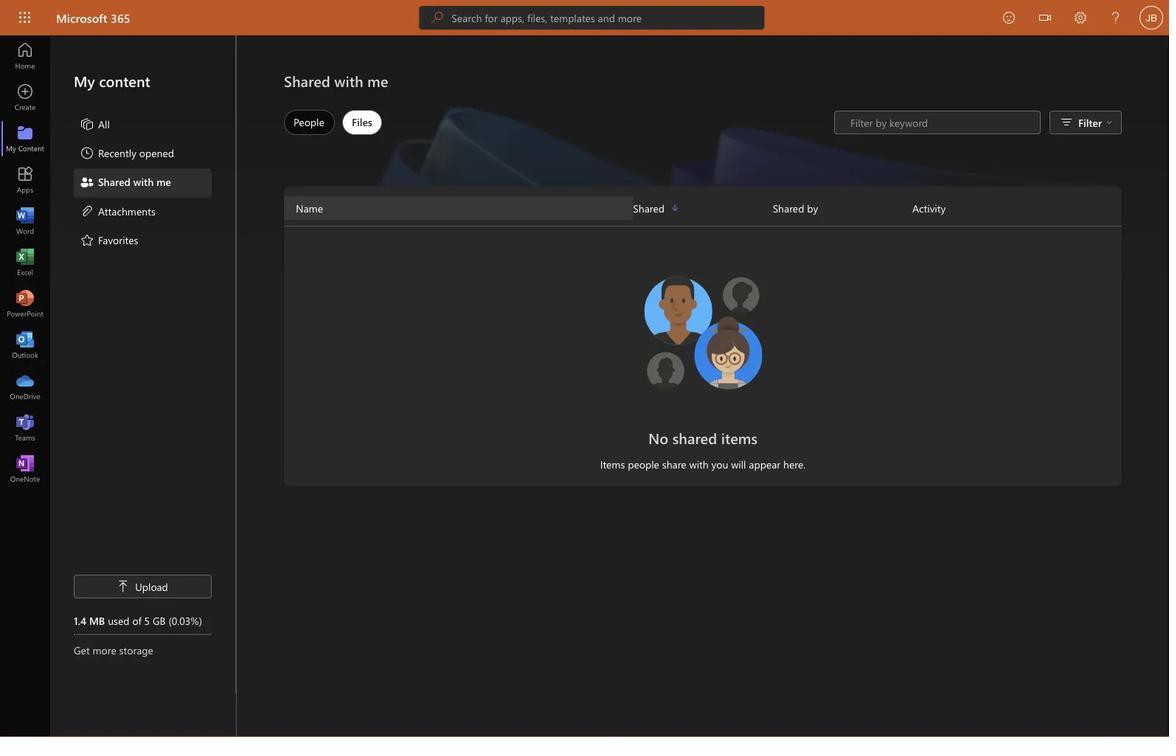 Task type: locate. For each thing, give the bounding box(es) containing it.
status
[[834, 111, 1041, 134]]

1.4 mb used of 5 gb (0.03%)
[[74, 614, 202, 627]]

upload
[[135, 580, 168, 593]]

my
[[74, 71, 95, 91]]

share
[[662, 457, 687, 471]]

empty state icon image
[[637, 268, 770, 401]]

all element
[[80, 117, 110, 134]]

menu
[[74, 111, 212, 255]]

shared inside shared button
[[633, 201, 665, 215]]

1 vertical spatial shared with me
[[98, 175, 171, 189]]

apps image
[[18, 173, 32, 187]]

0 horizontal spatial me
[[157, 175, 171, 189]]

by
[[807, 201, 818, 215]]

activity, column 4 of 4 column header
[[913, 196, 1122, 220]]

menu containing all
[[74, 111, 212, 255]]

with left 'you' at the bottom right of page
[[690, 457, 709, 471]]

favorites element
[[80, 232, 138, 250]]

with inside items people share with you will appear here. status
[[690, 457, 709, 471]]

with inside shared with me element
[[133, 175, 154, 189]]

me
[[368, 71, 388, 91], [157, 175, 171, 189]]

people
[[628, 457, 660, 471]]

(0.03%)
[[169, 614, 202, 627]]

tab list
[[280, 106, 386, 139]]

outlook image
[[18, 338, 32, 353]]

home image
[[18, 49, 32, 63]]

recently opened element
[[80, 146, 174, 163]]

5
[[144, 614, 150, 627]]

2 vertical spatial with
[[690, 457, 709, 471]]

with down recently opened
[[133, 175, 154, 189]]

me down opened
[[157, 175, 171, 189]]

shared
[[284, 71, 330, 91], [98, 175, 131, 189], [633, 201, 665, 215], [773, 201, 805, 215]]

favorites
[[98, 233, 138, 246]]

application
[[0, 35, 1169, 737]]

items people share with you will appear here.
[[600, 457, 806, 471]]

1 horizontal spatial with
[[335, 71, 363, 91]]

Filter by keyword text field
[[849, 115, 1033, 130]]

shared with me down recently opened element
[[98, 175, 171, 189]]

shared by button
[[773, 196, 913, 220]]

navigation
[[0, 35, 50, 490]]

jb button
[[1134, 0, 1169, 35]]

with
[[335, 71, 363, 91], [133, 175, 154, 189], [690, 457, 709, 471]]

here.
[[784, 457, 806, 471]]

1 vertical spatial with
[[133, 175, 154, 189]]

shared with me element
[[80, 174, 171, 192]]

shared inside shared with me element
[[98, 175, 131, 189]]

all
[[98, 117, 110, 131]]

0 vertical spatial shared with me
[[284, 71, 388, 91]]

teams image
[[18, 421, 32, 435]]

recently opened
[[98, 146, 174, 160]]

people
[[294, 115, 324, 129]]

word image
[[18, 214, 32, 229]]

None search field
[[419, 6, 765, 30]]

shared with me up files
[[284, 71, 388, 91]]

activity
[[913, 201, 946, 215]]

storage
[[119, 643, 153, 657]]

1 vertical spatial me
[[157, 175, 171, 189]]

shared with me
[[284, 71, 388, 91], [98, 175, 171, 189]]

1 horizontal spatial me
[[368, 71, 388, 91]]

2 horizontal spatial with
[[690, 457, 709, 471]]

name
[[296, 201, 323, 215]]

Search box. Suggestions appear as you type. search field
[[452, 6, 765, 30]]

tab list containing people
[[280, 106, 386, 139]]

row
[[284, 196, 1122, 227]]

0 horizontal spatial with
[[133, 175, 154, 189]]

used
[[108, 614, 130, 627]]

 upload
[[117, 580, 168, 593]]

content
[[99, 71, 150, 91]]

attachments
[[98, 204, 156, 217]]

microsoft
[[56, 10, 107, 25]]

more
[[93, 643, 116, 657]]

0 horizontal spatial shared with me
[[98, 175, 171, 189]]

people tab
[[280, 110, 339, 135]]

me up files
[[368, 71, 388, 91]]

with up files
[[335, 71, 363, 91]]

shared by
[[773, 201, 818, 215]]

tab list inside application
[[280, 106, 386, 139]]


[[117, 581, 129, 592]]



Task type: describe. For each thing, give the bounding box(es) containing it.
create image
[[18, 90, 32, 105]]

none search field inside microsoft 365 banner
[[419, 6, 765, 30]]

powerpoint image
[[18, 297, 32, 311]]

microsoft 365
[[56, 10, 130, 25]]

row containing name
[[284, 196, 1122, 227]]

1.4
[[74, 614, 86, 627]]

filter 
[[1079, 115, 1113, 129]]

0 vertical spatial with
[[335, 71, 363, 91]]

opened
[[139, 146, 174, 160]]

name button
[[284, 196, 633, 220]]

get more storage button
[[74, 643, 212, 657]]

no
[[648, 428, 669, 447]]

you
[[712, 457, 729, 471]]

no shared items status
[[494, 428, 913, 448]]

onedrive image
[[18, 379, 32, 394]]

my content left pane navigation navigation
[[50, 35, 236, 693]]

application containing my content
[[0, 35, 1169, 737]]

my content image
[[18, 131, 32, 146]]

onenote image
[[18, 462, 32, 477]]

recently
[[98, 146, 136, 160]]

0 vertical spatial me
[[368, 71, 388, 91]]

excel image
[[18, 255, 32, 270]]

mb
[[89, 614, 105, 627]]

will
[[731, 457, 746, 471]]

of
[[132, 614, 141, 627]]

1 horizontal spatial shared with me
[[284, 71, 388, 91]]

my content
[[74, 71, 150, 91]]

 button
[[1028, 0, 1063, 38]]

items
[[600, 457, 625, 471]]

files tab
[[339, 110, 386, 135]]


[[1040, 12, 1051, 24]]

items
[[721, 428, 758, 447]]

shared
[[673, 428, 717, 447]]

files
[[352, 115, 373, 129]]

shared with me inside my content left pane navigation navigation
[[98, 175, 171, 189]]

appear
[[749, 457, 781, 471]]


[[1107, 120, 1113, 125]]

gb
[[153, 614, 166, 627]]

shared button
[[633, 196, 773, 220]]

me inside my content left pane navigation navigation
[[157, 175, 171, 189]]

shared inside shared by button
[[773, 201, 805, 215]]

microsoft 365 banner
[[0, 0, 1169, 38]]

items people share with you will appear here. status
[[494, 457, 913, 472]]

365
[[111, 10, 130, 25]]

no shared items
[[648, 428, 758, 447]]

menu inside my content left pane navigation navigation
[[74, 111, 212, 255]]

attachments element
[[80, 203, 156, 221]]

get more storage
[[74, 643, 153, 657]]

jb
[[1146, 12, 1158, 23]]

get
[[74, 643, 90, 657]]

filter
[[1079, 115, 1102, 129]]



Task type: vqa. For each thing, say whether or not it's contained in the screenshot.
See More Themes button in the right top of the page
no



